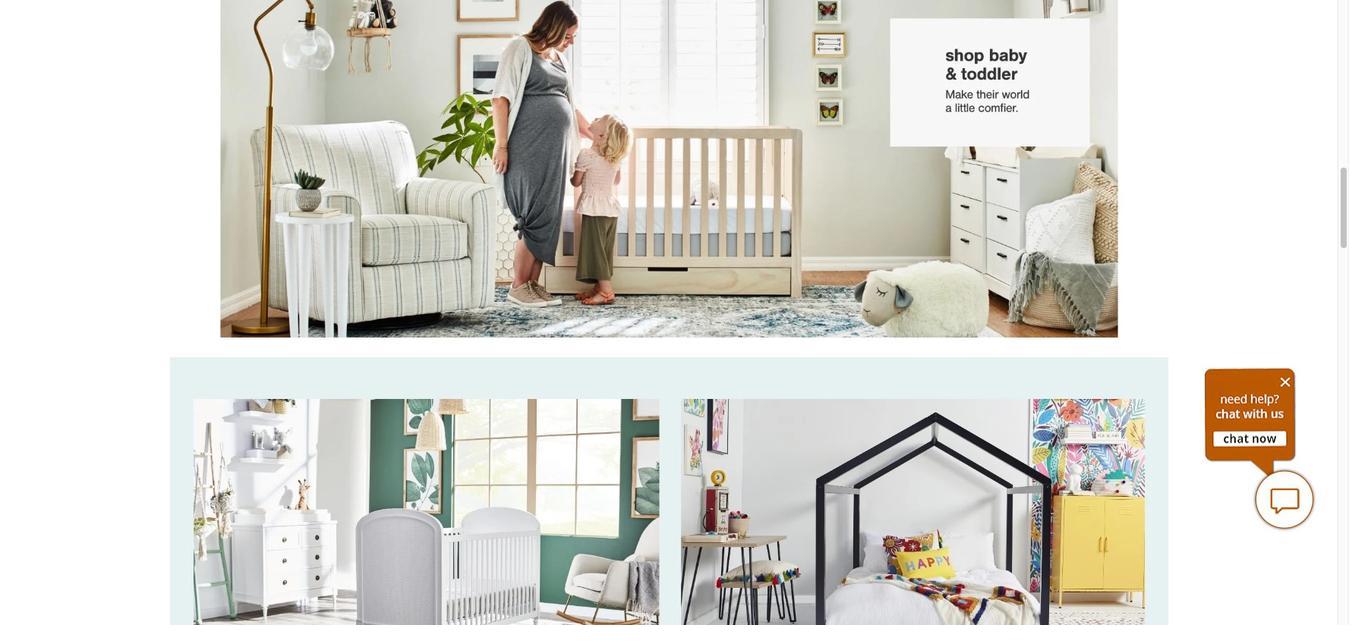 Task type: locate. For each thing, give the bounding box(es) containing it.
shop baby & toddler image
[[170, 0, 1168, 358]]

chat bubble mobile view image
[[1255, 470, 1315, 531]]

baby & kids furniture deals image
[[170, 358, 1168, 626]]



Task type: describe. For each thing, give the bounding box(es) containing it.
dialogue message for liveperson image
[[1205, 368, 1296, 478]]



Task type: vqa. For each thing, say whether or not it's contained in the screenshot.
"See" inside 'Or $51/Mo Sugg Payments W/ 6 Mos Financing - Online Offer. See How.'
no



